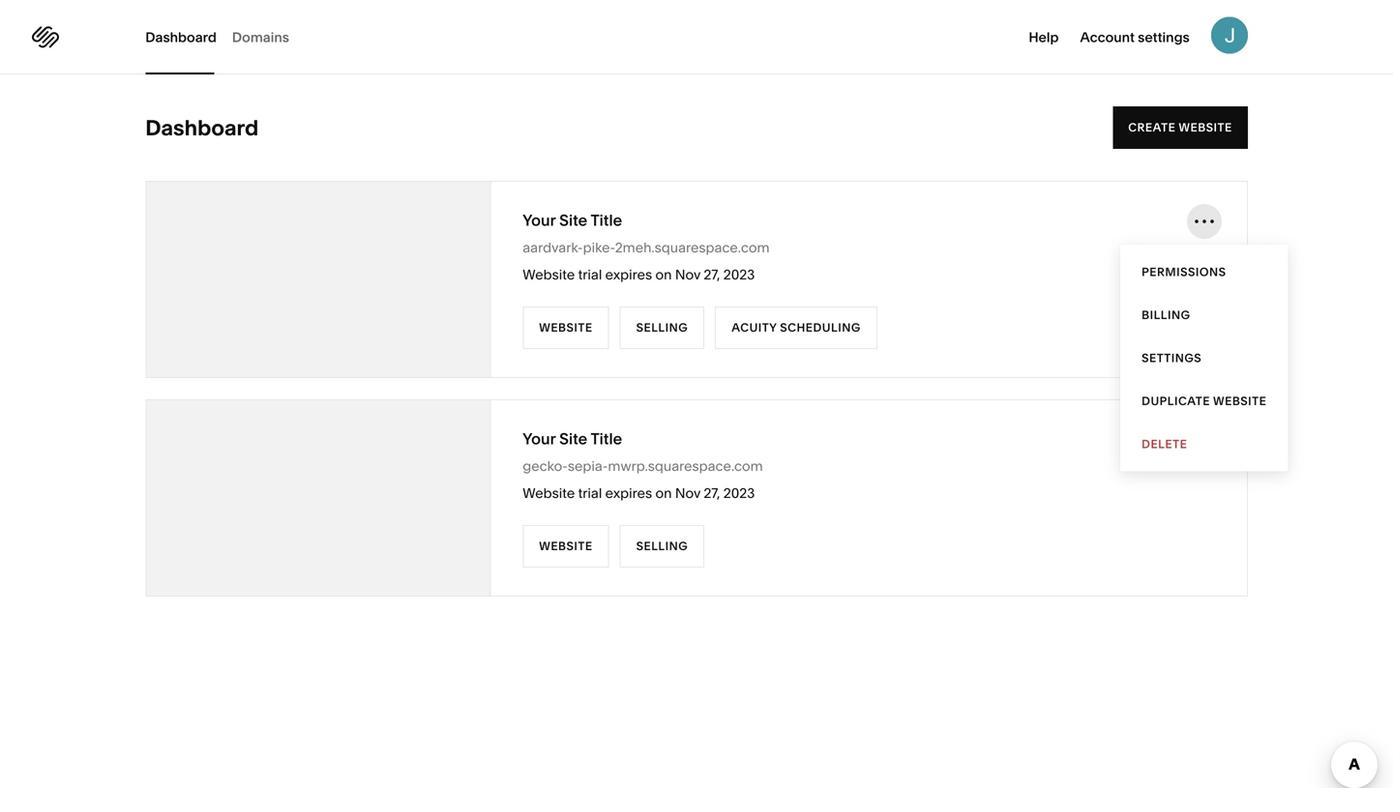 Task type: locate. For each thing, give the bounding box(es) containing it.
website for create website
[[1179, 121, 1233, 135]]

website link down gecko-
[[523, 526, 609, 568]]

selling for pike-
[[636, 321, 688, 335]]

pike-
[[583, 240, 615, 256]]

1 vertical spatial 27,
[[704, 485, 720, 502]]

1 vertical spatial selling
[[636, 540, 688, 554]]

2 expires from the top
[[606, 485, 652, 502]]

1 trial from the top
[[578, 267, 602, 283]]

2 website trial expires on nov 27, 2023 from the top
[[523, 485, 755, 502]]

2 selling link from the top
[[620, 526, 705, 568]]

27, down 2meh.squarespace.com
[[704, 267, 720, 283]]

account settings link
[[1081, 27, 1190, 46]]

website trial expires on nov 27, 2023 down gecko-sepia-mwrp.squarespace.com
[[523, 485, 755, 502]]

2 on from the top
[[656, 485, 672, 502]]

27,
[[704, 267, 720, 283], [704, 485, 720, 502]]

2023 for aardvark-pike-2meh.squarespace.com
[[724, 267, 755, 283]]

nov down 2meh.squarespace.com
[[675, 267, 701, 283]]

27, for gecko-sepia-mwrp.squarespace.com
[[704, 485, 720, 502]]

your site title for sepia-
[[523, 430, 622, 449]]

2 your site title link from the top
[[523, 429, 622, 450]]

2 title from the top
[[591, 430, 622, 449]]

2023 for gecko-sepia-mwrp.squarespace.com
[[724, 485, 755, 502]]

your for gecko-
[[523, 430, 556, 449]]

on down "aardvark-pike-2meh.squarespace.com"
[[656, 267, 672, 283]]

trial
[[578, 267, 602, 283], [578, 485, 602, 502]]

dashboard left domains
[[145, 29, 217, 45]]

website inside "button"
[[1214, 394, 1267, 408]]

your site title
[[523, 211, 622, 230], [523, 430, 622, 449]]

nov down 'mwrp.squarespace.com'
[[675, 485, 701, 502]]

website up "delete" button
[[1214, 394, 1267, 408]]

2 trial from the top
[[578, 485, 602, 502]]

selling down gecko-sepia-mwrp.squarespace.com
[[636, 540, 688, 554]]

1 vertical spatial site
[[560, 430, 588, 449]]

2 site from the top
[[560, 430, 588, 449]]

trial for pike-
[[578, 267, 602, 283]]

selling link
[[620, 307, 705, 349], [620, 526, 705, 568]]

0 vertical spatial your site title
[[523, 211, 622, 230]]

0 vertical spatial on
[[656, 267, 672, 283]]

1 27, from the top
[[704, 267, 720, 283]]

0 vertical spatial selling
[[636, 321, 688, 335]]

0 vertical spatial title
[[591, 211, 622, 230]]

1 vertical spatial your site title link
[[523, 429, 622, 450]]

settings
[[1138, 29, 1190, 46]]

0 vertical spatial expires
[[606, 267, 652, 283]]

website trial expires on nov 27, 2023 down "aardvark-pike-2meh.squarespace.com"
[[523, 267, 755, 283]]

your site title up sepia-
[[523, 430, 622, 449]]

your site title link up sepia-
[[523, 429, 622, 450]]

1 vertical spatial 2023
[[724, 485, 755, 502]]

1 site from the top
[[560, 211, 588, 230]]

1 vertical spatial your
[[523, 430, 556, 449]]

2023
[[724, 267, 755, 283], [724, 485, 755, 502]]

nov for 2meh.squarespace.com
[[675, 267, 701, 283]]

expires
[[606, 267, 652, 283], [606, 485, 652, 502]]

your site title link
[[523, 210, 622, 231], [523, 429, 622, 450]]

0 vertical spatial website
[[1179, 121, 1233, 135]]

dashboard
[[145, 29, 217, 45], [145, 115, 259, 141]]

1 vertical spatial title
[[591, 430, 622, 449]]

1 vertical spatial website link
[[523, 526, 609, 568]]

acuity scheduling
[[732, 321, 861, 335]]

selling link down gecko-sepia-mwrp.squarespace.com
[[620, 526, 705, 568]]

your site title for pike-
[[523, 211, 622, 230]]

trial down pike-
[[578, 267, 602, 283]]

acuity scheduling link
[[715, 307, 878, 349]]

website right create
[[1179, 121, 1233, 135]]

account
[[1081, 29, 1135, 46]]

2 dashboard from the top
[[145, 115, 259, 141]]

1 2023 from the top
[[724, 267, 755, 283]]

billing
[[1142, 308, 1191, 322]]

on for sepia-
[[656, 485, 672, 502]]

2 website link from the top
[[523, 526, 609, 568]]

1 your from the top
[[523, 211, 556, 230]]

1 website link from the top
[[523, 307, 609, 349]]

0 vertical spatial your site title link
[[523, 210, 622, 231]]

1 vertical spatial trial
[[578, 485, 602, 502]]

2 your site title from the top
[[523, 430, 622, 449]]

title
[[591, 211, 622, 230], [591, 430, 622, 449]]

selling
[[636, 321, 688, 335], [636, 540, 688, 554]]

0 vertical spatial 2023
[[724, 267, 755, 283]]

1 dashboard from the top
[[145, 29, 217, 45]]

aardvark-pike-2meh.squarespace.com
[[523, 240, 770, 256]]

2023 down 'mwrp.squarespace.com'
[[724, 485, 755, 502]]

website trial expires on nov 27, 2023
[[523, 267, 755, 283], [523, 485, 755, 502]]

1 nov from the top
[[675, 267, 701, 283]]

your up gecko-
[[523, 430, 556, 449]]

trial down sepia-
[[578, 485, 602, 502]]

expires down gecko-sepia-mwrp.squarespace.com
[[606, 485, 652, 502]]

scheduling
[[780, 321, 861, 335]]

permissions link
[[1121, 251, 1289, 294]]

2 nov from the top
[[675, 485, 701, 502]]

1 vertical spatial website
[[1214, 394, 1267, 408]]

title up pike-
[[591, 211, 622, 230]]

dashboard down dashboard button
[[145, 115, 259, 141]]

menu
[[1121, 245, 1289, 472]]

0 vertical spatial dashboard
[[145, 29, 217, 45]]

1 vertical spatial nov
[[675, 485, 701, 502]]

title up sepia-
[[591, 430, 622, 449]]

1 your site title from the top
[[523, 211, 622, 230]]

0 vertical spatial your
[[523, 211, 556, 230]]

website link
[[523, 307, 609, 349], [523, 526, 609, 568]]

1 vertical spatial on
[[656, 485, 672, 502]]

1 title from the top
[[591, 211, 622, 230]]

1 expires from the top
[[606, 267, 652, 283]]

0 vertical spatial selling link
[[620, 307, 705, 349]]

your site title link for pike-
[[523, 210, 622, 231]]

your up aardvark-
[[523, 211, 556, 230]]

0 vertical spatial nov
[[675, 267, 701, 283]]

website link down aardvark-
[[523, 307, 609, 349]]

website
[[1179, 121, 1233, 135], [1214, 394, 1267, 408]]

0 vertical spatial website trial expires on nov 27, 2023
[[523, 267, 755, 283]]

1 vertical spatial dashboard
[[145, 115, 259, 141]]

2 2023 from the top
[[724, 485, 755, 502]]

help link
[[1029, 27, 1059, 46]]

0 vertical spatial site
[[560, 211, 588, 230]]

1 website trial expires on nov 27, 2023 from the top
[[523, 267, 755, 283]]

0 vertical spatial 27,
[[704, 267, 720, 283]]

delete button
[[1121, 423, 1289, 466]]

delete
[[1142, 437, 1188, 452]]

dashboard button
[[145, 0, 217, 75]]

selling link down "aardvark-pike-2meh.squarespace.com"
[[620, 307, 705, 349]]

0 vertical spatial trial
[[578, 267, 602, 283]]

help
[[1029, 29, 1059, 46]]

1 vertical spatial website trial expires on nov 27, 2023
[[523, 485, 755, 502]]

your site title link up aardvark-
[[523, 210, 622, 231]]

1 on from the top
[[656, 267, 672, 283]]

2023 down 2meh.squarespace.com
[[724, 267, 755, 283]]

1 selling link from the top
[[620, 307, 705, 349]]

site
[[560, 211, 588, 230], [560, 430, 588, 449]]

on
[[656, 267, 672, 283], [656, 485, 672, 502]]

expires down "aardvark-pike-2meh.squarespace.com"
[[606, 267, 652, 283]]

site up sepia-
[[560, 430, 588, 449]]

website
[[523, 267, 575, 283], [539, 321, 593, 335], [523, 485, 575, 502], [539, 540, 593, 554]]

your site title up aardvark-
[[523, 211, 622, 230]]

selling down "aardvark-pike-2meh.squarespace.com"
[[636, 321, 688, 335]]

selling link for sepia-
[[620, 526, 705, 568]]

2 27, from the top
[[704, 485, 720, 502]]

on down gecko-sepia-mwrp.squarespace.com
[[656, 485, 672, 502]]

2 your from the top
[[523, 430, 556, 449]]

selling link for pike-
[[620, 307, 705, 349]]

tab list
[[145, 0, 305, 75]]

nov
[[675, 267, 701, 283], [675, 485, 701, 502]]

settings link
[[1121, 337, 1289, 380]]

2 selling from the top
[[636, 540, 688, 554]]

permissions
[[1142, 265, 1227, 279]]

your
[[523, 211, 556, 230], [523, 430, 556, 449]]

27, for aardvark-pike-2meh.squarespace.com
[[704, 267, 720, 283]]

1 vertical spatial selling link
[[620, 526, 705, 568]]

1 your site title link from the top
[[523, 210, 622, 231]]

site up aardvark-
[[560, 211, 588, 230]]

sepia-
[[568, 458, 608, 475]]

1 selling from the top
[[636, 321, 688, 335]]

duplicate website button
[[1121, 380, 1289, 423]]

website trial expires on nov 27, 2023 for pike-
[[523, 267, 755, 283]]

1 vertical spatial your site title
[[523, 430, 622, 449]]

site for sepia-
[[560, 430, 588, 449]]

27, down 'mwrp.squarespace.com'
[[704, 485, 720, 502]]

0 vertical spatial website link
[[523, 307, 609, 349]]

website trial expires on nov 27, 2023 for sepia-
[[523, 485, 755, 502]]

1 vertical spatial expires
[[606, 485, 652, 502]]



Task type: describe. For each thing, give the bounding box(es) containing it.
tab list containing dashboard
[[145, 0, 305, 75]]

website link for sepia-
[[523, 526, 609, 568]]

mwrp.squarespace.com
[[608, 458, 763, 475]]

selling for sepia-
[[636, 540, 688, 554]]

expires for pike-
[[606, 267, 652, 283]]

domains button
[[232, 0, 289, 75]]

your for aardvark-
[[523, 211, 556, 230]]

gecko-
[[523, 458, 568, 475]]

title for 2meh.squarespace.com
[[591, 211, 622, 230]]

domains
[[232, 29, 289, 45]]

website link for pike-
[[523, 307, 609, 349]]

duplicate website
[[1142, 394, 1267, 408]]

acuity
[[732, 321, 777, 335]]

trial for sepia-
[[578, 485, 602, 502]]

expires for sepia-
[[606, 485, 652, 502]]

create website
[[1129, 121, 1233, 135]]

2meh.squarespace.com
[[615, 240, 770, 256]]

settings
[[1142, 351, 1202, 365]]

menu containing permissions
[[1121, 245, 1289, 472]]

nov for mwrp.squarespace.com
[[675, 485, 701, 502]]

your site title link for sepia-
[[523, 429, 622, 450]]

gecko-sepia-mwrp.squarespace.com
[[523, 458, 763, 475]]

aardvark-
[[523, 240, 583, 256]]

billing link
[[1121, 294, 1289, 337]]

on for pike-
[[656, 267, 672, 283]]

dashboard inside tab list
[[145, 29, 217, 45]]

title for mwrp.squarespace.com
[[591, 430, 622, 449]]

create
[[1129, 121, 1176, 135]]

duplicate
[[1142, 394, 1211, 408]]

create website link
[[1113, 106, 1248, 149]]

site for pike-
[[560, 211, 588, 230]]

account settings
[[1081, 29, 1190, 46]]

website for duplicate website
[[1214, 394, 1267, 408]]



Task type: vqa. For each thing, say whether or not it's contained in the screenshot.
aardvark-pike-2meh.squarespace.com '27,'
yes



